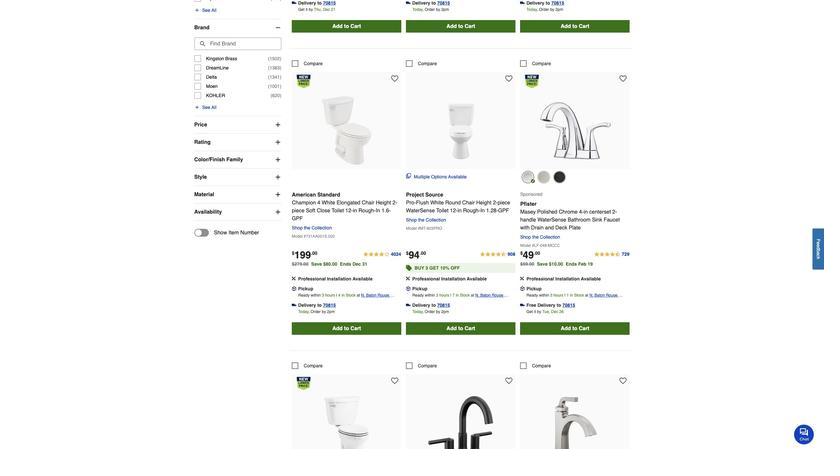 Task type: vqa. For each thing, say whether or not it's contained in the screenshot.
Show Item Number
yes



Task type: locate. For each thing, give the bounding box(es) containing it.
1 12- from the left
[[346, 208, 353, 214]]

2 professional from the left
[[413, 276, 440, 281]]

shop for pro-flush white round chair height 2-piece watersense toilet 12-in rough-in 1.28-gpf
[[406, 217, 417, 222]]

stock inside ready within 3 hours | 4 in stock at n. baton rouge lowe's
[[346, 293, 356, 298]]

it down the free
[[535, 309, 537, 314]]

american
[[292, 192, 316, 198]]

brand button
[[194, 19, 282, 36]]

truck filled image for ready within 3 hours | 7 in stock at n. baton rouge lowe's
[[406, 303, 411, 307]]

get it by thu, dec 21
[[299, 7, 336, 12]]

1 4.5 stars image from the left
[[480, 250, 516, 258]]

2 pickup from the left
[[413, 286, 428, 291]]

$59.00
[[521, 261, 535, 267]]

| inside ready within 3 hours | 7 in stock at n. baton rouge lowe's
[[451, 293, 452, 298]]

drain
[[532, 225, 544, 231]]

2 all from the top
[[212, 105, 217, 110]]

0 vertical spatial dec
[[323, 7, 330, 12]]

gpf inside project source pro-flush white round chair height 2-piece watersense toilet 12-in rough-in 1.28-gpf
[[499, 208, 510, 214]]

12-
[[346, 208, 353, 214], [450, 208, 458, 214]]

chair for elongated
[[362, 200, 375, 206]]

2 horizontal spatial professional
[[527, 276, 555, 281]]

installation for 1st assembly image from the right
[[556, 276, 580, 281]]

Find Brand text field
[[194, 37, 282, 50]]

compare inside 5006032705 element
[[418, 61, 437, 66]]

$ for 49
[[521, 250, 523, 256]]

toilet inside american standard champion 4 white elongated chair height 2- piece soft close toilet 12-in rough-in 1.6- gpf
[[332, 208, 344, 214]]

at for 1
[[586, 293, 589, 298]]

baton right 7 on the bottom
[[481, 293, 491, 298]]

3 lowe's from the left
[[590, 300, 602, 304]]

model for pro-flush white round chair height 2-piece watersense toilet 12-in rough-in 1.28-gpf
[[406, 226, 417, 231]]

| left 7 on the bottom
[[451, 293, 452, 298]]

1 height from the left
[[376, 200, 391, 206]]

4 inside american standard champion 4 white elongated chair height 2- piece soft close toilet 12-in rough-in 1.6- gpf
[[318, 200, 321, 206]]

2 hours from the left
[[440, 293, 450, 298]]

baton for ready within 3 hours | 1 in stock at n. baton rouge lowe's
[[595, 293, 605, 298]]

3 n. baton rouge lowe's button from the left
[[590, 292, 630, 304]]

at inside ready within 3 hours | 7 in stock at n. baton rouge lowe's
[[471, 293, 475, 298]]

0 vertical spatial 4
[[318, 200, 321, 206]]

2 horizontal spatial collection
[[541, 234, 561, 240]]

shop for champion 4 white elongated chair height 2- piece soft close toilet 12-in rough-in 1.6- gpf
[[292, 225, 303, 230]]

stock for 4
[[346, 293, 356, 298]]

today , order by 2pm
[[413, 7, 449, 12], [527, 7, 564, 12], [299, 309, 335, 314], [413, 309, 449, 314]]

lowe's inside ready within 3 hours | 1 in stock at n. baton rouge lowe's
[[590, 300, 602, 304]]

0 vertical spatial see all button
[[194, 7, 217, 13]]

shop the collection up model # lf-048-mccc
[[521, 234, 561, 240]]

0 horizontal spatial lowe's
[[362, 300, 374, 304]]

installation down savings save $10.00 element
[[556, 276, 580, 281]]

2 white from the left
[[431, 200, 444, 206]]

plus image
[[194, 105, 200, 110], [275, 121, 282, 128], [275, 139, 282, 146]]

compare for 5006032705 element
[[418, 61, 437, 66]]

# up $ 49 .00
[[533, 243, 535, 248]]

heart outline image for new lower price image to the top
[[620, 75, 627, 82]]

ready down '$279.00'
[[299, 293, 310, 298]]

gpf left masey
[[499, 208, 510, 214]]

n. baton rouge lowe's button for ready within 3 hours | 1 in stock at n. baton rouge lowe's
[[590, 292, 630, 304]]

plus image
[[194, 8, 200, 13], [275, 156, 282, 163], [275, 174, 282, 180], [275, 191, 282, 198], [275, 209, 282, 215]]

1 horizontal spatial rouge
[[492, 293, 504, 298]]

plus image inside material button
[[275, 191, 282, 198]]

2- inside project source pro-flush white round chair height 2-piece watersense toilet 12-in rough-in 1.28-gpf
[[493, 200, 498, 206]]

2 see all button from the top
[[194, 104, 217, 111]]

the up "mt-"
[[419, 217, 425, 222]]

1 at from the left
[[357, 293, 360, 298]]

toilet down round
[[437, 208, 449, 214]]

3 baton from the left
[[595, 293, 605, 298]]

1 horizontal spatial model
[[406, 226, 417, 231]]

save for 199
[[311, 261, 322, 267]]

1 n. baton rouge lowe's button from the left
[[362, 292, 402, 304]]

3 installation from the left
[[556, 276, 580, 281]]

stock inside ready within 3 hours | 1 in stock at n. baton rouge lowe's
[[575, 293, 585, 298]]

pickup image for free
[[521, 286, 525, 291]]

2- inside american standard champion 4 white elongated chair height 2- piece soft close toilet 12-in rough-in 1.6- gpf
[[393, 200, 398, 206]]

1 horizontal spatial toilet
[[437, 208, 449, 214]]

n. right 7 on the bottom
[[476, 293, 480, 298]]

n.
[[362, 293, 365, 298], [476, 293, 480, 298], [590, 293, 594, 298]]

0 horizontal spatial rouge
[[378, 293, 390, 298]]

plus image inside the price button
[[275, 121, 282, 128]]

save left $80.00
[[311, 261, 322, 267]]

see down kohler
[[202, 105, 211, 110]]

4 ) from the top
[[280, 84, 282, 89]]

in right the 1 at the bottom right
[[571, 293, 574, 298]]

0 horizontal spatial baton
[[367, 293, 377, 298]]

n. inside ready within 3 hours | 1 in stock at n. baton rouge lowe's
[[590, 293, 594, 298]]

1 heart outline image from the left
[[392, 377, 399, 384]]

mccc
[[549, 243, 561, 248]]

0 horizontal spatial watersense
[[406, 208, 435, 214]]

1 in from the left
[[376, 208, 381, 214]]

1 horizontal spatial 12-
[[450, 208, 458, 214]]

at right the 1 at the bottom right
[[586, 293, 589, 298]]

$ inside $ 94 .00
[[406, 250, 409, 256]]

.00 inside $ 199 .00
[[311, 250, 318, 256]]

professional for 2nd assembly image from right
[[413, 276, 440, 281]]

in
[[376, 208, 381, 214], [481, 208, 485, 214]]

1 toilet from the left
[[332, 208, 344, 214]]

plus image inside rating button
[[275, 139, 282, 146]]

in left 1.6- at top
[[376, 208, 381, 214]]

2 rouge from the left
[[492, 293, 504, 298]]

pickup image
[[292, 286, 297, 291]]

| inside ready within 3 hours | 4 in stock at n. baton rouge lowe's
[[337, 293, 338, 298]]

4.5 stars image containing 729
[[594, 250, 630, 258]]

( up ( 1383 )
[[268, 56, 270, 61]]

1 horizontal spatial shop
[[406, 217, 417, 222]]

rouge for ready within 3 hours | 1 in stock at n. baton rouge lowe's
[[607, 293, 618, 298]]

#
[[418, 226, 421, 231], [304, 234, 306, 239], [533, 243, 535, 248]]

actual price $49.00 element
[[521, 249, 541, 261]]

0 horizontal spatial in
[[376, 208, 381, 214]]

lf-
[[535, 243, 541, 248]]

within for ready within 3 hours | 1 in stock at n. baton rouge lowe's
[[540, 293, 550, 298]]

n. inside ready within 3 hours | 7 in stock at n. baton rouge lowe's
[[476, 293, 480, 298]]

1 white from the left
[[322, 200, 336, 206]]

it for free
[[535, 309, 537, 314]]

3 $ from the left
[[521, 250, 523, 256]]

2 save from the left
[[538, 261, 548, 267]]

) for ( 1502 )
[[280, 56, 282, 61]]

2- for gpf
[[493, 200, 498, 206]]

$ right 4024
[[406, 250, 409, 256]]

0 vertical spatial all
[[212, 8, 217, 13]]

height inside project source pro-flush white round chair height 2-piece watersense toilet 12-in rough-in 1.28-gpf
[[477, 200, 492, 206]]

compare inside 1000244329 "element"
[[533, 61, 552, 66]]

sink
[[593, 217, 603, 223]]

chair inside project source pro-flush white round chair height 2-piece watersense toilet 12-in rough-in 1.28-gpf
[[463, 200, 475, 206]]

tag filled image
[[406, 263, 412, 273]]

lowe's for ready within 3 hours | 7 in stock at n. baton rouge lowe's
[[476, 300, 488, 304]]

model for champion 4 white elongated chair height 2- piece soft close toilet 12-in rough-in 1.6- gpf
[[292, 234, 303, 239]]

see all button up brand
[[194, 7, 217, 13]]

4024 button
[[363, 250, 402, 258]]

style button
[[194, 169, 282, 186]]

truck filled image
[[292, 1, 297, 5], [292, 303, 297, 307], [406, 303, 411, 307]]

1 vertical spatial see
[[202, 105, 211, 110]]

0 vertical spatial shop the collection link
[[406, 217, 449, 222]]

) down ( 1001 )
[[280, 93, 282, 98]]

2 height from the left
[[477, 200, 492, 206]]

1 horizontal spatial in
[[481, 208, 485, 214]]

2- inside pfister masey polished chrome 4-in centerset 2- handle watersense bathroom sink faucet with drain and deck plate
[[613, 209, 618, 215]]

1 save from the left
[[311, 261, 322, 267]]

1 lowe's from the left
[[362, 300, 374, 304]]

19
[[588, 261, 593, 267]]

0 vertical spatial gpf
[[499, 208, 510, 214]]

1 vertical spatial dec
[[353, 261, 361, 267]]

1 horizontal spatial lowe's
[[476, 300, 488, 304]]

heart outline image
[[392, 75, 399, 82], [506, 75, 513, 82], [620, 75, 627, 82]]

available right options
[[449, 174, 467, 179]]

1 vertical spatial shop
[[292, 225, 303, 230]]

piece inside project source pro-flush white round chair height 2-piece watersense toilet 12-in rough-in 1.28-gpf
[[498, 200, 511, 206]]

it left thu,
[[306, 7, 308, 12]]

2 stock from the left
[[460, 293, 470, 298]]

0 horizontal spatial installation
[[327, 276, 352, 281]]

n. baton rouge lowe's button for ready within 3 hours | 7 in stock at n. baton rouge lowe's
[[476, 292, 516, 304]]

ready inside ready within 3 hours | 4 in stock at n. baton rouge lowe's
[[299, 293, 310, 298]]

pickup image down the '$59.00'
[[521, 286, 525, 291]]

n. inside ready within 3 hours | 4 in stock at n. baton rouge lowe's
[[362, 293, 365, 298]]

ready down buy
[[413, 293, 424, 298]]

rouge for ready within 3 hours | 4 in stock at n. baton rouge lowe's
[[378, 293, 390, 298]]

,
[[423, 7, 424, 12], [537, 7, 538, 12], [309, 309, 310, 314], [423, 309, 424, 314]]

2 vertical spatial the
[[533, 234, 539, 240]]

model left "mt-"
[[406, 226, 417, 231]]

$59.00 save $10.00 ends feb 19
[[521, 261, 593, 267]]

watersense inside pfister masey polished chrome 4-in centerset 2- handle watersense bathroom sink faucet with drain and deck plate
[[538, 217, 567, 223]]

2 toilet from the left
[[437, 208, 449, 214]]

actual price $199.00 element
[[292, 249, 318, 261]]

height up 1.6- at top
[[376, 200, 391, 206]]

pickup up the free
[[527, 286, 542, 291]]

number
[[241, 230, 259, 236]]

assembly image down the '$59.00'
[[521, 276, 525, 280]]

2 installation from the left
[[442, 276, 466, 281]]

it
[[306, 7, 308, 12], [535, 309, 537, 314]]

2 pickup image from the left
[[521, 286, 525, 291]]

2 ) from the top
[[280, 65, 282, 70]]

2- for 1.6-
[[393, 200, 398, 206]]

dec
[[323, 7, 330, 12], [353, 261, 361, 267], [552, 309, 559, 314]]

watersense inside project source pro-flush white round chair height 2-piece watersense toilet 12-in rough-in 1.28-gpf
[[406, 208, 435, 214]]

2 lowe's from the left
[[476, 300, 488, 304]]

( 1383 )
[[268, 65, 282, 70]]

show
[[214, 230, 227, 236]]

at inside ready within 3 hours | 1 in stock at n. baton rouge lowe's
[[586, 293, 589, 298]]

flush
[[416, 200, 429, 206]]

0 vertical spatial see
[[202, 8, 211, 13]]

1 horizontal spatial #
[[418, 226, 421, 231]]

.00 up buy
[[420, 250, 426, 256]]

new lower price image down 1000244329 "element"
[[526, 75, 540, 88]]

3 ready from the left
[[527, 293, 539, 298]]

buy
[[415, 265, 425, 271]]

2 see from the top
[[202, 105, 211, 110]]

white inside american standard champion 4 white elongated chair height 2- piece soft close toilet 12-in rough-in 1.6- gpf
[[322, 200, 336, 206]]

.00 inside $ 94 .00
[[420, 250, 426, 256]]

get down the free
[[527, 309, 533, 314]]

0 vertical spatial shop
[[406, 217, 417, 222]]

1 horizontal spatial n.
[[476, 293, 480, 298]]

shop the collection link up model # 731aa001s.020 at the left of the page
[[292, 225, 335, 230]]

plus image inside color/finish family button
[[275, 156, 282, 163]]

1 horizontal spatial it
[[535, 309, 537, 314]]

pickup for ready within 3 hours | 7 in stock at n. baton rouge lowe's
[[413, 286, 428, 291]]

5 ) from the top
[[280, 93, 282, 98]]

in down round
[[458, 208, 462, 214]]

3 up free delivery to 70815
[[551, 293, 553, 298]]

show item number
[[214, 230, 259, 236]]

baton inside ready within 3 hours | 4 in stock at n. baton rouge lowe's
[[367, 293, 377, 298]]

n. for 4
[[362, 293, 365, 298]]

1 horizontal spatial assembly image
[[521, 276, 525, 280]]

delta knoxville stainless single hole 1-handle watersense bathroom sink faucet with drain and deck plate image
[[539, 396, 612, 449]]

hours for 1
[[554, 293, 564, 298]]

1383
[[270, 65, 280, 70]]

within inside ready within 3 hours | 7 in stock at n. baton rouge lowe's
[[425, 293, 435, 298]]

installation
[[327, 276, 352, 281], [442, 276, 466, 281], [556, 276, 580, 281]]

see all button down kohler
[[194, 104, 217, 111]]

height for 1.28-
[[477, 200, 492, 206]]

0 horizontal spatial heart outline image
[[392, 75, 399, 82]]

availability
[[194, 209, 222, 215]]

0 horizontal spatial pickup
[[298, 286, 314, 291]]

3 inside ready within 3 hours | 7 in stock at n. baton rouge lowe's
[[437, 293, 439, 298]]

1 ends from the left
[[340, 261, 352, 267]]

pickup image down tag filled icon
[[406, 286, 411, 291]]

0 horizontal spatial 4.5 stars image
[[480, 250, 516, 258]]

1 vertical spatial 4
[[339, 293, 341, 298]]

$ inside $ 49 .00
[[521, 250, 523, 256]]

installation for assembly icon
[[327, 276, 352, 281]]

compare inside 5014345125 element
[[533, 363, 552, 368]]

4.5 stars image left 49
[[480, 250, 516, 258]]

piece for pro-flush white round chair height 2-piece watersense toilet 12-in rough-in 1.28-gpf
[[498, 200, 511, 206]]

in inside american standard champion 4 white elongated chair height 2- piece soft close toilet 12-in rough-in 1.6- gpf
[[353, 208, 357, 214]]

2 horizontal spatial model
[[521, 243, 532, 248]]

professional installation available for 1st assembly image from the right
[[527, 276, 602, 281]]

in right 7 on the bottom
[[456, 293, 459, 298]]

american standard champion 4 white elongated chair height 2-piece soft close toilet 12-in rough-in 1.6-gpf image
[[311, 94, 383, 166]]

3 at from the left
[[586, 293, 589, 298]]

2 n. from the left
[[476, 293, 480, 298]]

ready within 3 hours | 7 in stock at n. baton rouge lowe's
[[413, 293, 505, 304]]

2 horizontal spatial #
[[533, 243, 535, 248]]

1 pickup from the left
[[298, 286, 314, 291]]

compare inside the 5001954253 element
[[304, 363, 323, 368]]

lowe's for ready within 3 hours | 4 in stock at n. baton rouge lowe's
[[362, 300, 374, 304]]

2 4.5 stars image from the left
[[594, 250, 630, 258]]

centerset
[[590, 209, 612, 215]]

2 horizontal spatial stock
[[575, 293, 585, 298]]

professional installation available for assembly icon
[[298, 276, 373, 281]]

4.5 stars image containing 908
[[480, 250, 516, 258]]

70815
[[323, 0, 336, 6], [438, 0, 450, 6], [552, 0, 565, 6], [323, 302, 336, 308], [438, 302, 450, 308], [563, 302, 576, 308]]

1 n. from the left
[[362, 293, 365, 298]]

2 horizontal spatial shop
[[521, 234, 532, 240]]

plus image inside availability button
[[275, 209, 282, 215]]

0 horizontal spatial rough-
[[359, 208, 376, 214]]

ends for 199
[[340, 261, 352, 267]]

was price $59.00 element
[[521, 260, 538, 267]]

f
[[817, 239, 822, 242]]

1 horizontal spatial watersense
[[538, 217, 567, 223]]

f e e d b a c k button
[[813, 228, 825, 270]]

2- left the pro-
[[393, 200, 398, 206]]

0 horizontal spatial piece
[[292, 208, 305, 214]]

$ right 908
[[521, 250, 523, 256]]

1 heart outline image from the left
[[392, 75, 399, 82]]

3 within from the left
[[540, 293, 550, 298]]

2 horizontal spatial lowe's
[[590, 300, 602, 304]]

height
[[376, 200, 391, 206], [477, 200, 492, 206]]

the up lf-
[[533, 234, 539, 240]]

3 hours from the left
[[554, 293, 564, 298]]

available down 31
[[353, 276, 373, 281]]

| for 7
[[451, 293, 452, 298]]

collection up 731aa001s.020
[[312, 225, 332, 230]]

0 horizontal spatial pickup image
[[406, 286, 411, 291]]

2-
[[393, 200, 398, 206], [493, 200, 498, 206], [613, 209, 618, 215]]

all
[[212, 8, 217, 13], [212, 105, 217, 110]]

2 within from the left
[[425, 293, 435, 298]]

add to cart button
[[292, 20, 402, 33], [406, 20, 516, 33], [521, 20, 630, 33], [292, 322, 402, 335], [406, 322, 516, 335], [521, 322, 630, 335]]

dec left 31
[[353, 261, 361, 267]]

stock down ends dec 31 element
[[346, 293, 356, 298]]

1 horizontal spatial dec
[[353, 261, 361, 267]]

at right 7 on the bottom
[[471, 293, 475, 298]]

baton right the 1 at the bottom right
[[595, 293, 605, 298]]

0 vertical spatial watersense
[[406, 208, 435, 214]]

1 vertical spatial it
[[535, 309, 537, 314]]

professional installation available down $80.00
[[298, 276, 373, 281]]

shop down the with at the right of the page
[[521, 234, 532, 240]]

1 horizontal spatial new lower price image
[[526, 75, 540, 88]]

3 rouge from the left
[[607, 293, 618, 298]]

pickup down buy
[[413, 286, 428, 291]]

height inside american standard champion 4 white elongated chair height 2- piece soft close toilet 12-in rough-in 1.6- gpf
[[376, 200, 391, 206]]

2- up faucet
[[613, 209, 618, 215]]

2 horizontal spatial heart outline image
[[620, 377, 627, 384]]

stock right 7 on the bottom
[[460, 293, 470, 298]]

collection for toilet
[[426, 217, 446, 222]]

1 horizontal spatial gpf
[[499, 208, 510, 214]]

4.5 stars image
[[480, 250, 516, 258], [594, 250, 630, 258]]

the
[[419, 217, 425, 222], [304, 225, 311, 230], [533, 234, 539, 240]]

3 n. from the left
[[590, 293, 594, 298]]

elongated
[[337, 200, 361, 206]]

0 vertical spatial piece
[[498, 200, 511, 206]]

installation down the 'savings save $80.00' element
[[327, 276, 352, 281]]

3 stock from the left
[[575, 293, 585, 298]]

1 horizontal spatial installation
[[442, 276, 466, 281]]

plus image for material
[[275, 191, 282, 198]]

model up 49
[[521, 243, 532, 248]]

1 vertical spatial the
[[304, 225, 311, 230]]

1 rough- from the left
[[359, 208, 376, 214]]

heart outline image
[[392, 377, 399, 384], [506, 377, 513, 384], [620, 377, 627, 384]]

0 horizontal spatial 2-
[[393, 200, 398, 206]]

availability button
[[194, 203, 282, 221]]

pickup for ready within 3 hours | 4 in stock at n. baton rouge lowe's
[[298, 286, 314, 291]]

hours down $80.00
[[326, 293, 335, 298]]

1 horizontal spatial |
[[451, 293, 452, 298]]

( for 620
[[271, 93, 272, 98]]

0 horizontal spatial new lower price image
[[297, 377, 311, 390]]

3 .00 from the left
[[534, 250, 541, 256]]

tue,
[[543, 309, 551, 314]]

b
[[817, 249, 822, 252]]

) up ( 1383 )
[[280, 56, 282, 61]]

3 professional installation available from the left
[[527, 276, 602, 281]]

compare inside the 5014109877 element
[[418, 363, 437, 368]]

at for 4
[[357, 293, 360, 298]]

2 .00 from the left
[[420, 250, 426, 256]]

4
[[318, 200, 321, 206], [339, 293, 341, 298]]

2 at from the left
[[471, 293, 475, 298]]

2 vertical spatial shop the collection
[[521, 234, 561, 240]]

baton inside ready within 3 hours | 7 in stock at n. baton rouge lowe's
[[481, 293, 491, 298]]

delivery to 70815
[[298, 0, 336, 6], [413, 0, 450, 6], [527, 0, 565, 6], [298, 302, 336, 308], [413, 302, 450, 308]]

close
[[317, 208, 331, 214]]

0 vertical spatial the
[[419, 217, 425, 222]]

2 $ from the left
[[406, 250, 409, 256]]

within
[[311, 293, 321, 298], [425, 293, 435, 298], [540, 293, 550, 298]]

1 .00 from the left
[[311, 250, 318, 256]]

multiple options available link
[[406, 173, 467, 180]]

1 horizontal spatial baton
[[481, 293, 491, 298]]

dec for 31
[[353, 261, 361, 267]]

0 horizontal spatial the
[[304, 225, 311, 230]]

2 horizontal spatial at
[[586, 293, 589, 298]]

2 horizontal spatial ready
[[527, 293, 539, 298]]

ready inside ready within 3 hours | 7 in stock at n. baton rouge lowe's
[[413, 293, 424, 298]]

4 down the 'savings save $80.00' element
[[339, 293, 341, 298]]

4.5 stars image for 49
[[594, 250, 630, 258]]

polished
[[538, 209, 558, 215]]

collection up 803pro
[[426, 217, 446, 222]]

shop up model # mt-803pro
[[406, 217, 417, 222]]

1 vertical spatial new lower price image
[[297, 377, 311, 390]]

1 stock from the left
[[346, 293, 356, 298]]

assembly image down tag filled icon
[[406, 276, 410, 280]]

# for champion 4 white elongated chair height 2- piece soft close toilet 12-in rough-in 1.6- gpf
[[304, 234, 306, 239]]

assembly image
[[292, 276, 296, 280]]

a
[[817, 252, 822, 255]]

1 horizontal spatial professional
[[413, 276, 440, 281]]

see up brand
[[202, 8, 211, 13]]

2 vertical spatial dec
[[552, 309, 559, 314]]

0 vertical spatial #
[[418, 226, 421, 231]]

options
[[432, 174, 447, 179]]

5014109877 element
[[406, 362, 437, 369]]

ready within 3 hours | 4 in stock at n. baton rouge lowe's
[[299, 293, 391, 304]]

professional installation available down savings save $10.00 element
[[527, 276, 602, 281]]

with
[[521, 225, 530, 231]]

2 | from the left
[[451, 293, 452, 298]]

ready for ready within 3 hours | 7 in stock at n. baton rouge lowe's
[[413, 293, 424, 298]]

( down the 1383
[[268, 74, 270, 80]]

1 baton from the left
[[367, 293, 377, 298]]

collection for close
[[312, 225, 332, 230]]

3 heart outline image from the left
[[620, 75, 627, 82]]

1 ready from the left
[[299, 293, 310, 298]]

2 12- from the left
[[450, 208, 458, 214]]

1 vertical spatial shop the collection
[[292, 225, 332, 230]]

chair right round
[[463, 200, 475, 206]]

savings save $80.00 element
[[311, 261, 370, 267]]

2 vertical spatial shop the collection link
[[521, 234, 563, 240]]

cart
[[351, 23, 361, 29], [465, 23, 476, 29], [579, 23, 590, 29], [351, 326, 361, 331], [465, 326, 476, 331], [579, 326, 590, 331]]

n. for 1
[[590, 293, 594, 298]]

lowe's inside ready within 3 hours | 4 in stock at n. baton rouge lowe's
[[362, 300, 374, 304]]

hours for 7
[[440, 293, 450, 298]]

hours inside ready within 3 hours | 7 in stock at n. baton rouge lowe's
[[440, 293, 450, 298]]

5014345125 element
[[521, 362, 552, 369]]

watersense down flush
[[406, 208, 435, 214]]

pickup image
[[406, 286, 411, 291], [521, 286, 525, 291]]

baton down 31
[[367, 293, 377, 298]]

0 horizontal spatial n.
[[362, 293, 365, 298]]

savings save $10.00 element
[[538, 261, 596, 267]]

3 inside ready within 3 hours | 1 in stock at n. baton rouge lowe's
[[551, 293, 553, 298]]

1 vertical spatial see all button
[[194, 104, 217, 111]]

1 ) from the top
[[280, 56, 282, 61]]

compare inside 1000247221 element
[[304, 61, 323, 66]]

project source pro-flush white round chair height 2-piece watersense toilet 12-in rough-in 1.28-gpf image
[[425, 94, 498, 166]]

2 n. baton rouge lowe's button from the left
[[476, 292, 516, 304]]

shop the collection up model # mt-803pro
[[406, 217, 446, 222]]

piece down champion
[[292, 208, 305, 214]]

in inside ready within 3 hours | 7 in stock at n. baton rouge lowe's
[[456, 293, 459, 298]]

2 horizontal spatial rouge
[[607, 293, 618, 298]]

feb
[[579, 261, 587, 267]]

0 horizontal spatial shop the collection link
[[292, 225, 335, 230]]

delivery
[[298, 0, 316, 6], [413, 0, 431, 6], [527, 0, 545, 6], [298, 302, 316, 308], [413, 302, 431, 308], [538, 302, 556, 308]]

chair inside american standard champion 4 white elongated chair height 2- piece soft close toilet 12-in rough-in 1.6- gpf
[[362, 200, 375, 206]]

ends
[[340, 261, 352, 267], [566, 261, 578, 267]]

12- down round
[[450, 208, 458, 214]]

within for ready within 3 hours | 4 in stock at n. baton rouge lowe's
[[311, 293, 321, 298]]

1 vertical spatial watersense
[[538, 217, 567, 223]]

height up 1.28-
[[477, 200, 492, 206]]

1 vertical spatial all
[[212, 105, 217, 110]]

piece inside american standard champion 4 white elongated chair height 2- piece soft close toilet 12-in rough-in 1.6- gpf
[[292, 208, 305, 214]]

1 horizontal spatial save
[[538, 261, 548, 267]]

1 within from the left
[[311, 293, 321, 298]]

brushed nickel image
[[538, 171, 551, 183]]

( for 1341
[[268, 74, 270, 80]]

2 horizontal spatial baton
[[595, 293, 605, 298]]

# for pro-flush white round chair height 2-piece watersense toilet 12-in rough-in 1.28-gpf
[[418, 226, 421, 231]]

2 horizontal spatial within
[[540, 293, 550, 298]]

ends left feb
[[566, 261, 578, 267]]

2 ends from the left
[[566, 261, 578, 267]]

within inside ready within 3 hours | 4 in stock at n. baton rouge lowe's
[[311, 293, 321, 298]]

| down the 'savings save $80.00' element
[[337, 293, 338, 298]]

4.5 stars image up ends feb 19 element
[[594, 250, 630, 258]]

add
[[333, 23, 343, 29], [447, 23, 457, 29], [561, 23, 572, 29], [333, 326, 343, 331], [447, 326, 457, 331], [561, 326, 572, 331]]

new lower price image
[[297, 75, 311, 88]]

buy 3 get 10% off
[[415, 265, 460, 271]]

save left $10.00
[[538, 261, 548, 267]]

0 horizontal spatial heart outline image
[[392, 377, 399, 384]]

piece up 1.28-
[[498, 200, 511, 206]]

0 horizontal spatial hours
[[326, 293, 335, 298]]

0 horizontal spatial height
[[376, 200, 391, 206]]

professional installation available down 10%
[[413, 276, 487, 281]]

12- inside project source pro-flush white round chair height 2-piece watersense toilet 12-in rough-in 1.28-gpf
[[450, 208, 458, 214]]

| for 4
[[337, 293, 338, 298]]

908
[[508, 251, 516, 257]]

2- up 1.28-
[[493, 200, 498, 206]]

1 pickup image from the left
[[406, 286, 411, 291]]

watersense up the and
[[538, 217, 567, 223]]

1 horizontal spatial pickup image
[[521, 286, 525, 291]]

2 heart outline image from the left
[[506, 75, 513, 82]]

professional right assembly icon
[[298, 276, 326, 281]]

4024
[[391, 251, 402, 257]]

rating button
[[194, 134, 282, 151]]

ready for ready within 3 hours | 4 in stock at n. baton rouge lowe's
[[299, 293, 310, 298]]

0 horizontal spatial get
[[299, 7, 305, 12]]

collection
[[426, 217, 446, 222], [312, 225, 332, 230], [541, 234, 561, 240]]

2 rough- from the left
[[464, 208, 481, 214]]

in inside ready within 3 hours | 1 in stock at n. baton rouge lowe's
[[571, 293, 574, 298]]

professional down was price $59.00 element
[[527, 276, 555, 281]]

rouge inside ready within 3 hours | 1 in stock at n. baton rouge lowe's
[[607, 293, 618, 298]]

3 | from the left
[[565, 293, 566, 298]]

$80.00
[[324, 261, 338, 267]]

plus image inside "style" button
[[275, 174, 282, 180]]

the up model # 731aa001s.020 at the left of the page
[[304, 225, 311, 230]]

2 chair from the left
[[463, 200, 475, 206]]

ends dec 31 element
[[340, 261, 370, 267]]

1 horizontal spatial heart outline image
[[506, 377, 513, 384]]

| for 1
[[565, 293, 566, 298]]

plus image for color/finish family
[[275, 156, 282, 163]]

hours inside ready within 3 hours | 1 in stock at n. baton rouge lowe's
[[554, 293, 564, 298]]

truck filled image
[[406, 1, 411, 5], [521, 1, 525, 5], [521, 303, 525, 307]]

1 chair from the left
[[362, 200, 375, 206]]

) up ( 620 ) at the left
[[280, 84, 282, 89]]

1 rouge from the left
[[378, 293, 390, 298]]

ends for 49
[[566, 261, 578, 267]]

in inside pfister masey polished chrome 4-in centerset 2- handle watersense bathroom sink faucet with drain and deck plate
[[584, 209, 588, 215]]

dec left 26
[[552, 309, 559, 314]]

( for 1001
[[268, 84, 270, 89]]

1 horizontal spatial hours
[[440, 293, 450, 298]]

1 horizontal spatial at
[[471, 293, 475, 298]]

shop the collection for watersense
[[406, 217, 446, 222]]

3 ) from the top
[[280, 74, 282, 80]]

white down standard
[[322, 200, 336, 206]]

hours left 7 on the bottom
[[440, 293, 450, 298]]

e
[[817, 242, 822, 244], [817, 244, 822, 247]]

stock inside ready within 3 hours | 7 in stock at n. baton rouge lowe's
[[460, 293, 470, 298]]

white
[[322, 200, 336, 206], [431, 200, 444, 206]]

3 pickup from the left
[[527, 286, 542, 291]]

1 professional from the left
[[298, 276, 326, 281]]

2 in from the left
[[481, 208, 485, 214]]

e up b
[[817, 244, 822, 247]]

at
[[357, 293, 360, 298], [471, 293, 475, 298], [586, 293, 589, 298]]

803pro
[[427, 226, 443, 231]]

hours inside ready within 3 hours | 4 in stock at n. baton rouge lowe's
[[326, 293, 335, 298]]

3 professional from the left
[[527, 276, 555, 281]]

new lower price image
[[526, 75, 540, 88], [297, 377, 311, 390]]

( down 1001
[[271, 93, 272, 98]]

1 installation from the left
[[327, 276, 352, 281]]

0 horizontal spatial dec
[[323, 7, 330, 12]]

2 horizontal spatial shop the collection link
[[521, 234, 563, 240]]

2 professional installation available from the left
[[413, 276, 487, 281]]

.00 inside $ 49 .00
[[534, 250, 541, 256]]

see
[[202, 8, 211, 13], [202, 105, 211, 110]]

ready inside ready within 3 hours | 1 in stock at n. baton rouge lowe's
[[527, 293, 539, 298]]

1 all from the top
[[212, 8, 217, 13]]

pfister masey polished chrome 4-in centerset 2- handle watersense bathroom sink faucet with drain and deck plate
[[521, 201, 620, 231]]

0 vertical spatial plus image
[[194, 105, 200, 110]]

0 horizontal spatial #
[[304, 234, 306, 239]]

2 baton from the left
[[481, 293, 491, 298]]

4 up close
[[318, 200, 321, 206]]

2 assembly image from the left
[[521, 276, 525, 280]]

3 inside ready within 3 hours | 4 in stock at n. baton rouge lowe's
[[322, 293, 324, 298]]

chat invite button image
[[795, 424, 815, 445]]

shop the collection link up model # mt-803pro
[[406, 217, 449, 222]]

rough- inside project source pro-flush white round chair height 2-piece watersense toilet 12-in rough-in 1.28-gpf
[[464, 208, 481, 214]]

$ 49 .00
[[521, 249, 541, 261]]

minus image
[[275, 24, 282, 31]]

rouge inside ready within 3 hours | 7 in stock at n. baton rouge lowe's
[[492, 293, 504, 298]]

gpf down champion
[[292, 216, 303, 221]]

.00 down lf-
[[534, 250, 541, 256]]

2 vertical spatial model
[[521, 243, 532, 248]]

1 $ from the left
[[292, 250, 295, 256]]

assembly image
[[406, 276, 410, 280], [521, 276, 525, 280]]

rough- left 1.6- at top
[[359, 208, 376, 214]]

c
[[817, 255, 822, 257]]

2 horizontal spatial n.
[[590, 293, 594, 298]]

pickup right pickup icon
[[298, 286, 314, 291]]

the for soft
[[304, 225, 311, 230]]

5006032705 element
[[406, 60, 437, 67]]

brand
[[194, 25, 210, 31]]

within inside ready within 3 hours | 1 in stock at n. baton rouge lowe's
[[540, 293, 550, 298]]

2 ready from the left
[[413, 293, 424, 298]]

1 horizontal spatial within
[[425, 293, 435, 298]]

at inside ready within 3 hours | 4 in stock at n. baton rouge lowe's
[[357, 293, 360, 298]]

professional down buy
[[413, 276, 440, 281]]

0 horizontal spatial it
[[306, 7, 308, 12]]

$ up '$279.00'
[[292, 250, 295, 256]]

price button
[[194, 116, 282, 133]]

1 hours from the left
[[326, 293, 335, 298]]

pickup for ready within 3 hours | 1 in stock at n. baton rouge lowe's
[[527, 286, 542, 291]]

1 horizontal spatial chair
[[463, 200, 475, 206]]

$ inside $ 199 .00
[[292, 250, 295, 256]]

1 professional installation available from the left
[[298, 276, 373, 281]]

n. baton rouge lowe's button for ready within 3 hours | 4 in stock at n. baton rouge lowe's
[[362, 292, 402, 304]]

dec for 26
[[552, 309, 559, 314]]

delta trinsic matte black 4-in centerset 2-handle watersense bathroom sink faucet with drain and deck plate image
[[425, 396, 498, 449]]

professional installation available
[[298, 276, 373, 281], [413, 276, 487, 281], [527, 276, 602, 281]]

1 | from the left
[[337, 293, 338, 298]]

chrome
[[559, 209, 578, 215]]

in left 1.28-
[[481, 208, 485, 214]]

0 horizontal spatial within
[[311, 293, 321, 298]]

2 horizontal spatial .00
[[534, 250, 541, 256]]

rouge inside ready within 3 hours | 4 in stock at n. baton rouge lowe's
[[378, 293, 390, 298]]

lowe's inside ready within 3 hours | 7 in stock at n. baton rouge lowe's
[[476, 300, 488, 304]]

at down ends dec 31 element
[[357, 293, 360, 298]]

0 horizontal spatial white
[[322, 200, 336, 206]]

white inside project source pro-flush white round chair height 2-piece watersense toilet 12-in rough-in 1.28-gpf
[[431, 200, 444, 206]]

baton inside ready within 3 hours | 1 in stock at n. baton rouge lowe's
[[595, 293, 605, 298]]

rough- inside american standard champion 4 white elongated chair height 2- piece soft close toilet 12-in rough-in 1.6- gpf
[[359, 208, 376, 214]]

baton for ready within 3 hours | 7 in stock at n. baton rouge lowe's
[[481, 293, 491, 298]]

n. down 31
[[362, 293, 365, 298]]

shop the collection link
[[406, 217, 449, 222], [292, 225, 335, 230], [521, 234, 563, 240]]

| inside ready within 3 hours | 1 in stock at n. baton rouge lowe's
[[565, 293, 566, 298]]

chair
[[362, 200, 375, 206], [463, 200, 475, 206]]



Task type: describe. For each thing, give the bounding box(es) containing it.
delta
[[206, 74, 217, 80]]

piece for champion 4 white elongated chair height 2- piece soft close toilet 12-in rough-in 1.6- gpf
[[292, 208, 305, 214]]

white for toilet
[[431, 200, 444, 206]]

) for ( 1383 )
[[280, 65, 282, 70]]

lowe's for ready within 3 hours | 1 in stock at n. baton rouge lowe's
[[590, 300, 602, 304]]

$ for 199
[[292, 250, 295, 256]]

1
[[567, 293, 569, 298]]

get
[[430, 265, 439, 271]]

2 horizontal spatial the
[[533, 234, 539, 240]]

project source pro-flush white round chair height 2-piece watersense toilet 12-in rough-in 1.28-gpf
[[406, 192, 511, 214]]

material
[[194, 192, 214, 198]]

( for 1383
[[268, 65, 270, 70]]

model # mt-803pro
[[406, 226, 443, 231]]

kingston
[[206, 56, 224, 61]]

compare for 1000247221 element
[[304, 61, 323, 66]]

in inside american standard champion 4 white elongated chair height 2- piece soft close toilet 12-in rough-in 1.6- gpf
[[376, 208, 381, 214]]

1000247221 element
[[292, 60, 323, 67]]

731aa001s.020
[[306, 234, 335, 239]]

bathroom
[[568, 217, 591, 223]]

available down 19
[[582, 276, 602, 281]]

show item number element
[[194, 229, 259, 237]]

k
[[817, 257, 822, 259]]

project
[[406, 192, 424, 198]]

49
[[523, 249, 534, 261]]

compare for the 5001954253 element
[[304, 363, 323, 368]]

3 heart outline image from the left
[[620, 377, 627, 384]]

pro-
[[406, 200, 416, 206]]

plus image for availability
[[275, 209, 282, 215]]

$ 199 .00
[[292, 249, 318, 261]]

hours for 4
[[326, 293, 335, 298]]

ready for ready within 3 hours | 1 in stock at n. baton rouge lowe's
[[527, 293, 539, 298]]

white for close
[[322, 200, 336, 206]]

plus image for price
[[275, 121, 282, 128]]

installation for 2nd assembly image from right
[[442, 276, 466, 281]]

model # 731aa001s.020
[[292, 234, 335, 239]]

compare for the 5014109877 element at the bottom of the page
[[418, 363, 437, 368]]

( for 1502
[[268, 56, 270, 61]]

get for free
[[527, 309, 533, 314]]

1 e from the top
[[817, 242, 822, 244]]

1 assembly image from the left
[[406, 276, 410, 280]]

94
[[409, 249, 420, 261]]

chair for round
[[463, 200, 475, 206]]

professional for 1st assembly image from the right
[[527, 276, 555, 281]]

$ for 94
[[406, 250, 409, 256]]

champion
[[292, 200, 316, 206]]

kingston brass
[[206, 56, 237, 61]]

soft
[[306, 208, 316, 214]]

) for ( 1001 )
[[280, 84, 282, 89]]

pfister masey polished chrome 4-in centerset 2-handle watersense bathroom sink faucet with drain and deck plate image
[[539, 94, 612, 166]]

908 button
[[480, 250, 516, 258]]

12- inside american standard champion 4 white elongated chair height 2- piece soft close toilet 12-in rough-in 1.6- gpf
[[346, 208, 353, 214]]

compare for 1000244329 "element"
[[533, 61, 552, 66]]

stock for 1
[[575, 293, 585, 298]]

gpf inside american standard champion 4 white elongated chair height 2- piece soft close toilet 12-in rough-in 1.6- gpf
[[292, 216, 303, 221]]

round
[[446, 200, 461, 206]]

off
[[451, 265, 460, 271]]

( 1502 )
[[268, 56, 282, 61]]

kohler
[[206, 93, 225, 98]]

it for delivery
[[306, 7, 308, 12]]

2 horizontal spatial shop the collection
[[521, 234, 561, 240]]

1 see all button from the top
[[194, 7, 217, 13]]

048-
[[541, 243, 549, 248]]

within for ready within 3 hours | 7 in stock at n. baton rouge lowe's
[[425, 293, 435, 298]]

available inside multiple options available link
[[449, 174, 467, 179]]

0 vertical spatial new lower price image
[[526, 75, 540, 88]]

in inside project source pro-flush white round chair height 2-piece watersense toilet 12-in rough-in 1.28-gpf
[[458, 208, 462, 214]]

toilet inside project source pro-flush white round chair height 2-piece watersense toilet 12-in rough-in 1.28-gpf
[[437, 208, 449, 214]]

3 for ready within 3 hours | 4 in stock at n. baton rouge lowe's
[[322, 293, 324, 298]]

deck
[[556, 225, 568, 231]]

stock for 7
[[460, 293, 470, 298]]

2 e from the top
[[817, 244, 822, 247]]

polished chrome image
[[522, 171, 535, 183]]

thu,
[[314, 7, 322, 12]]

model # lf-048-mccc
[[521, 243, 561, 248]]

in inside project source pro-flush white round chair height 2-piece watersense toilet 12-in rough-in 1.28-gpf
[[481, 208, 485, 214]]

1000244329 element
[[521, 60, 552, 67]]

item
[[229, 230, 239, 236]]

$279.00
[[292, 261, 309, 267]]

handle
[[521, 217, 537, 223]]

3 for ready within 3 hours | 7 in stock at n. baton rouge lowe's
[[437, 293, 439, 298]]

brass
[[226, 56, 237, 61]]

was price $279.00 element
[[292, 260, 311, 267]]

shop the collection for soft
[[292, 225, 332, 230]]

the for watersense
[[419, 217, 425, 222]]

26
[[560, 309, 564, 314]]

$10.00
[[550, 261, 564, 267]]

shop the collection link for soft
[[292, 225, 335, 230]]

masey
[[521, 209, 536, 215]]

pickup image for delivery
[[406, 286, 411, 291]]

.00 for 49
[[534, 250, 541, 256]]

color/finish family button
[[194, 151, 282, 168]]

truck filled image for ready within 3 hours | 4 in stock at n. baton rouge lowe's
[[292, 303, 297, 307]]

faucet
[[604, 217, 620, 223]]

get it by tue, dec 26
[[527, 309, 564, 314]]

2 vertical spatial collection
[[541, 234, 561, 240]]

rating
[[194, 139, 211, 145]]

professional for assembly icon
[[298, 276, 326, 281]]

21
[[331, 7, 336, 12]]

2 heart outline image from the left
[[506, 377, 513, 384]]

) for ( 620 )
[[280, 93, 282, 98]]

rouge for ready within 3 hours | 7 in stock at n. baton rouge lowe's
[[492, 293, 504, 298]]

in inside ready within 3 hours | 4 in stock at n. baton rouge lowe's
[[342, 293, 345, 298]]

4 stars image
[[363, 250, 402, 258]]

dreamline
[[206, 65, 229, 70]]

plus image for style
[[275, 174, 282, 180]]

$ 94 .00
[[406, 249, 426, 261]]

price
[[194, 122, 207, 128]]

2 vertical spatial #
[[533, 243, 535, 248]]

5001954253 element
[[292, 362, 323, 369]]

f e e d b a c k
[[817, 239, 822, 259]]

) for ( 1341 )
[[280, 74, 282, 80]]

.00 for 94
[[420, 250, 426, 256]]

tuscan bronze image
[[554, 171, 567, 183]]

save for 49
[[538, 261, 548, 267]]

kohler cimarron white elongated chair height 2-piece watersense soft close toilet 12-in rough-in 1.28-gpf image
[[311, 396, 383, 449]]

material button
[[194, 186, 282, 203]]

4 inside ready within 3 hours | 4 in stock at n. baton rouge lowe's
[[339, 293, 341, 298]]

729 button
[[594, 250, 630, 258]]

shop the collection link for watersense
[[406, 217, 449, 222]]

get for delivery
[[299, 7, 305, 12]]

free delivery to 70815
[[527, 302, 576, 308]]

compare for 5014345125 element
[[533, 363, 552, 368]]

3 for ready within 3 hours | 1 in stock at n. baton rouge lowe's
[[551, 293, 553, 298]]

n. for 7
[[476, 293, 480, 298]]

available up ready within 3 hours | 7 in stock at n. baton rouge lowe's
[[467, 276, 487, 281]]

ends feb 19 element
[[566, 261, 596, 267]]

4.5 stars image for 94
[[480, 250, 516, 258]]

729
[[622, 251, 630, 257]]

multiple
[[414, 174, 430, 179]]

1 see from the top
[[202, 8, 211, 13]]

source
[[426, 192, 444, 198]]

color/finish
[[194, 157, 225, 163]]

( 1341 )
[[268, 74, 282, 80]]

actual price $94.00 element
[[406, 249, 426, 261]]

4-
[[580, 209, 584, 215]]

standard
[[318, 192, 341, 198]]

style
[[194, 174, 207, 180]]

and
[[546, 225, 554, 231]]

2 see all from the top
[[202, 105, 217, 110]]

1.6-
[[382, 208, 391, 214]]

plus image for rating
[[275, 139, 282, 146]]

31
[[363, 261, 368, 267]]

dec for 21
[[323, 7, 330, 12]]

7
[[453, 293, 455, 298]]

professional installation available for 2nd assembly image from right
[[413, 276, 487, 281]]

1 see all from the top
[[202, 8, 217, 13]]

family
[[227, 157, 243, 163]]

199
[[295, 249, 311, 261]]

color/finish family
[[194, 157, 243, 163]]

multiple options available
[[414, 174, 467, 179]]

3 left get
[[426, 265, 429, 271]]

pfister
[[521, 201, 537, 207]]

1502
[[270, 56, 280, 61]]

$279.00 save $80.00 ends dec 31
[[292, 261, 368, 267]]

( 1001 )
[[268, 84, 282, 89]]

american standard champion 4 white elongated chair height 2- piece soft close toilet 12-in rough-in 1.6- gpf
[[292, 192, 398, 221]]



